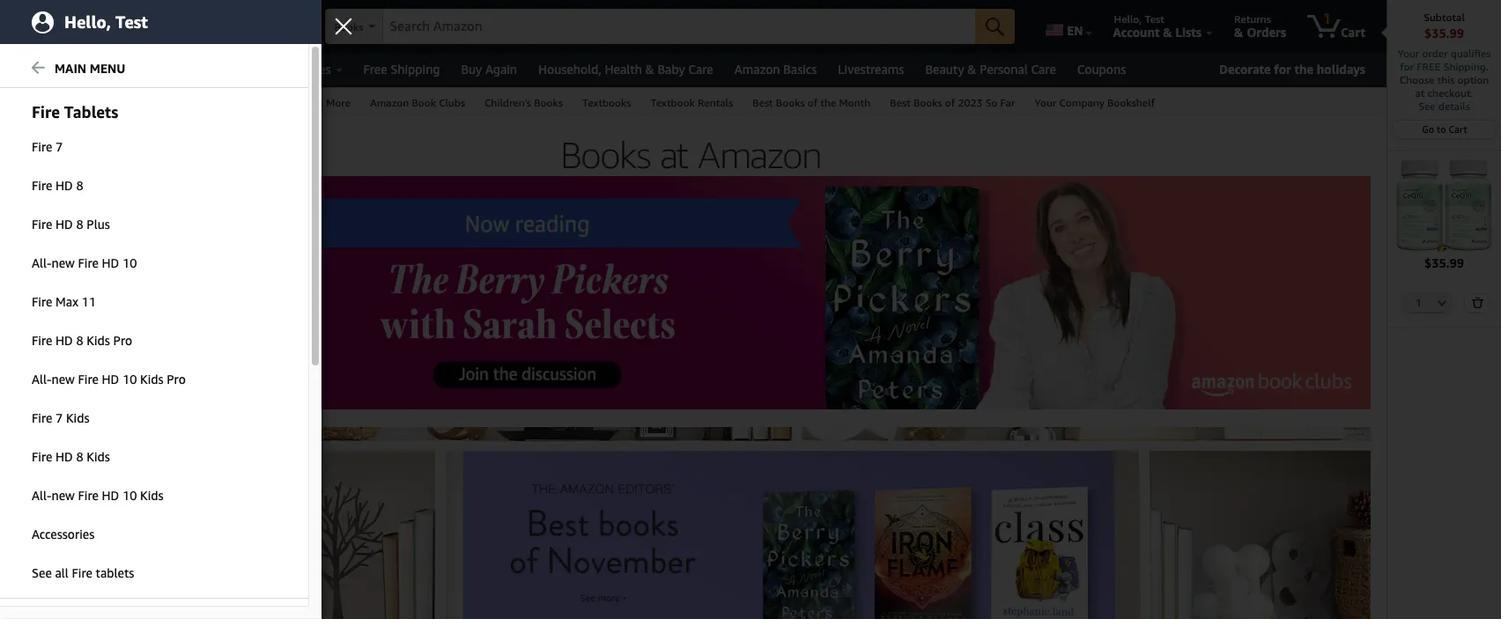 Task type: locate. For each thing, give the bounding box(es) containing it.
children's books link
[[475, 88, 573, 115], [25, 263, 104, 275]]

so down the beauty & personal care link
[[986, 96, 998, 109]]

10 down stories
[[122, 256, 137, 271]]

7 for fire 7
[[56, 139, 63, 154]]

0 horizontal spatial best books of the month link
[[25, 294, 140, 307]]

your for your company bookshelf
[[1035, 96, 1057, 109]]

1 vertical spatial tablets
[[96, 566, 134, 581]]

care right 'personal'
[[1031, 62, 1056, 77]]

0 vertical spatial see
[[1419, 100, 1436, 113]]

amazon inside 'link'
[[735, 62, 780, 77]]

all-
[[32, 256, 51, 271], [32, 372, 51, 387], [32, 488, 51, 503]]

for inside your order qualifies for free shipping. choose this option at checkout. see details
[[1400, 60, 1414, 73]]

books by black writers link
[[25, 342, 133, 354]]

of down 11
[[81, 310, 90, 322]]

tablets down holiday
[[64, 102, 118, 122]]

1 horizontal spatial more
[[326, 96, 351, 109]]

your left company in the right top of the page
[[1035, 96, 1057, 109]]

max
[[56, 294, 78, 309]]

0 vertical spatial best books of the month link
[[743, 88, 880, 115]]

for right the decorate
[[1274, 62, 1292, 77]]

amazon book clubs link
[[360, 88, 475, 115]]

the for best books of the month
[[821, 96, 836, 109]]

8 inside 'fire hd 8 kids' link
[[76, 449, 83, 464]]

cart
[[1341, 25, 1366, 40], [1449, 123, 1468, 135]]

fire left by
[[32, 333, 52, 348]]

start
[[25, 530, 47, 543]]

2 horizontal spatial the
[[1295, 62, 1314, 77]]

1 10 from the top
[[122, 256, 137, 271]]

8 up and
[[76, 178, 83, 193]]

1 up holidays
[[1323, 10, 1332, 27]]

hello, up "main menu" on the left of the page
[[64, 12, 111, 31]]

more right sellers
[[326, 96, 351, 109]]

month inside navigation navigation
[[839, 96, 871, 109]]

best sellers & more
[[258, 96, 351, 109]]

$35.99 up dropdown image
[[1425, 255, 1464, 270]]

1 vertical spatial more
[[16, 416, 43, 429]]

more inside navigation navigation
[[326, 96, 351, 109]]

0 horizontal spatial hello,
[[64, 12, 111, 31]]

1 vertical spatial month
[[110, 294, 140, 307]]

1 horizontal spatial for
[[1400, 60, 1414, 73]]

go to cart link
[[1393, 121, 1496, 138]]

0 vertical spatial your
[[1398, 47, 1420, 60]]

7 down deals in books 'link'
[[56, 411, 63, 426]]

0 horizontal spatial children's
[[25, 263, 71, 275]]

book club picks link
[[25, 499, 102, 511]]

test inside hello, test link
[[115, 12, 148, 31]]

month for best books of the month best books of 2023 so far celebrity picks books by black writers
[[110, 294, 140, 307]]

books
[[335, 20, 363, 33], [23, 96, 53, 109], [534, 96, 563, 109], [776, 96, 805, 109], [914, 96, 942, 109], [75, 180, 110, 193], [25, 231, 54, 243], [98, 247, 128, 259], [74, 263, 104, 275], [49, 294, 78, 307], [49, 310, 78, 322], [25, 342, 54, 354], [66, 389, 95, 402], [60, 416, 95, 429], [66, 483, 96, 495]]

cart up holidays
[[1341, 25, 1366, 40]]

0 vertical spatial more
[[326, 96, 351, 109]]

children's books
[[485, 96, 563, 109]]

0 vertical spatial children's
[[485, 96, 531, 109]]

delivering to los angeles 90005 update location
[[142, 12, 297, 40]]

10 inside the all-new fire hd 10 kids pro link
[[122, 372, 137, 387]]

0 vertical spatial children's books link
[[475, 88, 573, 115]]

of down beauty
[[945, 96, 955, 109]]

children's books link down back to school books link
[[25, 263, 104, 275]]

& left orders
[[1234, 25, 1244, 40]]

in inside read with pride deals in books
[[55, 389, 63, 402]]

1 vertical spatial book
[[66, 451, 91, 463]]

books down basics
[[776, 96, 805, 109]]

3 8 from the top
[[76, 333, 83, 348]]

0 vertical spatial tablets
[[64, 102, 118, 122]]

1 8 from the top
[[76, 178, 83, 193]]

0 vertical spatial so
[[986, 96, 998, 109]]

2 8 from the top
[[76, 217, 83, 232]]

1 horizontal spatial pro
[[167, 372, 186, 387]]

book inside navigation navigation
[[412, 96, 436, 109]]

0 horizontal spatial the
[[93, 294, 108, 307]]

coupons
[[1077, 62, 1126, 77]]

lists
[[1176, 25, 1202, 40]]

& inside returns & orders
[[1234, 25, 1244, 40]]

0 horizontal spatial your
[[1035, 96, 1057, 109]]

amazon down the free shipping link at top
[[370, 96, 409, 109]]

the inside best books of the month best books of 2023 so far celebrity picks books by black writers
[[93, 294, 108, 307]]

amazon book review blog
[[25, 451, 152, 463]]

2 care from the left
[[1031, 62, 1056, 77]]

children's books link down again
[[475, 88, 573, 115]]

delivering
[[142, 12, 190, 26]]

& right beauty
[[968, 62, 977, 77]]

0 horizontal spatial deals
[[25, 389, 52, 402]]

fire hd 8 kids pro
[[32, 333, 132, 348]]

0 horizontal spatial 2023
[[93, 310, 116, 322]]

best books of 2023 so far link
[[880, 88, 1025, 115], [25, 310, 151, 322]]

2023 down the beauty & personal care link
[[958, 96, 983, 109]]

1 horizontal spatial hello, test
[[1114, 12, 1165, 26]]

1 horizontal spatial children's
[[485, 96, 531, 109]]

hello, right en
[[1114, 12, 1142, 26]]

0 vertical spatial $35.99
[[1425, 26, 1464, 41]]

read with pride link
[[25, 374, 99, 386]]

amazon books on twitter link
[[25, 483, 144, 495]]

1 horizontal spatial hello,
[[1114, 12, 1142, 26]]

books down the pride
[[66, 389, 95, 402]]

1 horizontal spatial the
[[821, 96, 836, 109]]

0 vertical spatial new
[[51, 256, 75, 271]]

0 horizontal spatial to
[[51, 247, 60, 259]]

best down amazon basics 'link'
[[753, 96, 773, 109]]

for left the free
[[1400, 60, 1414, 73]]

fire down deals in books 'link'
[[32, 411, 52, 426]]

hispanic and latino stories books in spanish back to school books children's books
[[25, 215, 153, 275]]

books inside amazon books on twitter book club picks
[[66, 483, 96, 495]]

fire max 11
[[32, 294, 96, 309]]

fire max 11 link
[[0, 284, 308, 321]]

1 left dropdown image
[[1416, 297, 1422, 308]]

0 horizontal spatial best books of 2023 so far link
[[25, 310, 151, 322]]

2 vertical spatial the
[[93, 294, 108, 307]]

hd
[[56, 178, 73, 193], [56, 217, 73, 232], [102, 256, 119, 271], [56, 333, 73, 348], [102, 372, 119, 387], [56, 449, 73, 464], [102, 488, 119, 503]]

8 inside fire hd 8 plus link
[[76, 217, 83, 232]]

of for best books of the month best books of 2023 so far celebrity picks books by black writers
[[81, 294, 90, 307]]

10 for all-new fire hd 10 kids
[[122, 488, 137, 503]]

more in books
[[16, 416, 95, 429]]

deals inside navigation navigation
[[124, 62, 154, 77]]

picks inside amazon books on twitter book club picks
[[76, 499, 102, 511]]

children's
[[485, 96, 531, 109], [25, 263, 71, 275]]

10
[[122, 256, 137, 271], [122, 372, 137, 387], [122, 488, 137, 503]]

1 horizontal spatial so
[[986, 96, 998, 109]]

to inside delivering to los angeles 90005 update location
[[193, 12, 203, 26]]

fire left max
[[32, 294, 52, 309]]

0 vertical spatial 7
[[56, 139, 63, 154]]

textbooks down all
[[25, 592, 72, 604]]

textbooks down health
[[582, 96, 631, 109]]

all-new fire hd 10 kids pro
[[32, 372, 186, 387]]

children's down again
[[485, 96, 531, 109]]

your left order
[[1398, 47, 1420, 60]]

textbooks inside navigation navigation
[[582, 96, 631, 109]]

2 horizontal spatial to
[[1437, 123, 1447, 135]]

1 vertical spatial 2023
[[93, 310, 116, 322]]

none submit inside books search box
[[976, 9, 1015, 44]]

decorate for the holidays
[[1219, 62, 1366, 77]]

1 horizontal spatial test
[[1145, 12, 1165, 26]]

best left sellers
[[258, 96, 278, 109]]

best books of the month
[[753, 96, 871, 109]]

far down all-new fire hd 10 link
[[135, 310, 151, 322]]

1 horizontal spatial see
[[1419, 100, 1436, 113]]

deals up the search
[[124, 62, 154, 77]]

2 7 from the top
[[56, 411, 63, 426]]

Search Amazon text field
[[383, 10, 976, 43]]

stories
[[120, 215, 153, 227]]

8 left plus
[[76, 217, 83, 232]]

store
[[75, 592, 100, 604]]

1 vertical spatial the
[[821, 96, 836, 109]]

textbooks up textbooks store link
[[16, 573, 72, 586]]

so inside best books of the month best books of 2023 so far celebrity picks books by black writers
[[119, 310, 132, 322]]

1 horizontal spatial month
[[839, 96, 871, 109]]

8 left the review
[[76, 449, 83, 464]]

0 horizontal spatial far
[[135, 310, 151, 322]]

angeles
[[225, 12, 263, 26]]

2 10 from the top
[[122, 372, 137, 387]]

2 vertical spatial all-
[[32, 488, 51, 503]]

month right 11
[[110, 294, 140, 307]]

amazon image
[[19, 16, 105, 42]]

pro down fire hd 8 kids pro link
[[167, 372, 186, 387]]

your inside 'link'
[[1035, 96, 1057, 109]]

2023 inside navigation navigation
[[958, 96, 983, 109]]

blog
[[131, 451, 152, 463]]

popular in books
[[16, 180, 110, 193]]

all- for all-new fire hd 10
[[32, 256, 51, 271]]

1 horizontal spatial best books of 2023 so far link
[[880, 88, 1025, 115]]

1 horizontal spatial far
[[1001, 96, 1015, 109]]

10 for all-new fire hd 10 kids pro
[[122, 372, 137, 387]]

book left club
[[25, 499, 49, 511]]

7 for fire 7 kids
[[56, 411, 63, 426]]

series
[[83, 530, 113, 543]]

1 vertical spatial 1
[[1416, 297, 1422, 308]]

the
[[1295, 62, 1314, 77], [821, 96, 836, 109], [93, 294, 108, 307]]

0 horizontal spatial test
[[115, 12, 148, 31]]

picks up black on the bottom of page
[[69, 326, 95, 338]]

best books of 2023 so far link down 11
[[25, 310, 151, 322]]

to inside hispanic and latino stories books in spanish back to school books children's books
[[51, 247, 60, 259]]

best books of the month link down all-new fire hd 10 on the left
[[25, 294, 140, 307]]

to right go
[[1437, 123, 1447, 135]]

1 vertical spatial picks
[[76, 499, 102, 511]]

hello, test link
[[0, 0, 322, 44]]

2 new from the top
[[51, 372, 75, 387]]

so
[[986, 96, 998, 109], [119, 310, 132, 322]]

hello, test up menu
[[64, 12, 148, 31]]

1 vertical spatial so
[[119, 310, 132, 322]]

books left on
[[66, 483, 96, 495]]

best books of the month link down basics
[[743, 88, 880, 115]]

8
[[76, 178, 83, 193], [76, 217, 83, 232], [76, 333, 83, 348], [76, 449, 83, 464]]

& left baby
[[645, 62, 655, 77]]

the down livestreams link
[[821, 96, 836, 109]]

1 horizontal spatial book
[[66, 451, 91, 463]]

2 all- from the top
[[32, 372, 51, 387]]

2 vertical spatial 10
[[122, 488, 137, 503]]

2 vertical spatial to
[[51, 247, 60, 259]]

textbook rentals link
[[641, 88, 743, 115]]

$35.99 down "subtotal"
[[1425, 26, 1464, 41]]

now reading. bright young women with sarah selects. join the discussion. image
[[203, 176, 1371, 410]]

hispanic and latino stories link
[[25, 215, 153, 227]]

deals
[[124, 62, 154, 77], [25, 389, 52, 402]]

your inside your order qualifies for free shipping. choose this option at checkout. see details
[[1398, 47, 1420, 60]]

0 vertical spatial 2023
[[958, 96, 983, 109]]

buy again
[[461, 62, 517, 77]]

1 vertical spatial all-
[[32, 372, 51, 387]]

1 all- from the top
[[32, 256, 51, 271]]

amazon up club
[[25, 483, 63, 495]]

textbooks store link
[[25, 592, 100, 604]]

1 vertical spatial best books of the month link
[[25, 294, 140, 307]]

0 horizontal spatial month
[[110, 294, 140, 307]]

test up holiday deals at the top left
[[115, 12, 148, 31]]

all- for all-new fire hd 10 kids pro
[[32, 372, 51, 387]]

your for your order qualifies for free shipping. choose this option at checkout. see details
[[1398, 47, 1420, 60]]

1 vertical spatial far
[[135, 310, 151, 322]]

amazon down more in books
[[25, 451, 63, 463]]

1 vertical spatial children's
[[25, 263, 71, 275]]

1 horizontal spatial deals
[[124, 62, 154, 77]]

10 inside all-new fire hd 10 kids link
[[122, 488, 137, 503]]

so inside navigation navigation
[[986, 96, 998, 109]]

amazon for amazon book review blog
[[25, 451, 63, 463]]

1 vertical spatial to
[[1437, 123, 1447, 135]]

0 horizontal spatial pro
[[113, 333, 132, 348]]

None submit
[[976, 9, 1015, 44]]

of down basics
[[808, 96, 818, 109]]

to inside go to cart link
[[1437, 123, 1447, 135]]

far
[[1001, 96, 1015, 109], [135, 310, 151, 322]]

to left los
[[193, 12, 203, 26]]

& for returns
[[1234, 25, 1244, 40]]

celebrity picks link
[[25, 326, 95, 338]]

in down read with pride link
[[55, 389, 63, 402]]

coq10 600mg softgels | high absorption coq10 ubiquinol supplement | reduced form enhanced with vitamin e &amp; omega 3 6 9 | antioxidant powerhouse good for health | 120 softgels image
[[1396, 158, 1493, 254]]

0 horizontal spatial see
[[32, 566, 52, 581]]

0 vertical spatial the
[[1295, 62, 1314, 77]]

7 down fire at the left top of the page
[[56, 139, 63, 154]]

kids
[[87, 333, 110, 348], [140, 372, 163, 387], [66, 411, 89, 426], [87, 449, 110, 464], [140, 488, 163, 503]]

textbook rentals
[[651, 96, 733, 109]]

1 care from the left
[[689, 62, 714, 77]]

1 vertical spatial 10
[[122, 372, 137, 387]]

11
[[82, 294, 96, 309]]

deals down read
[[25, 389, 52, 402]]

&
[[1163, 25, 1172, 40], [1234, 25, 1244, 40], [645, 62, 655, 77], [968, 62, 977, 77], [316, 96, 323, 109]]

all- left with at the left of the page
[[32, 372, 51, 387]]

the right max
[[93, 294, 108, 307]]

all-new fire hd 10 kids
[[32, 488, 163, 503]]

0 vertical spatial far
[[1001, 96, 1015, 109]]

8 for fire hd 8 kids
[[76, 449, 83, 464]]

fire hd 8 plus link
[[0, 206, 308, 243]]

household, health & baby care
[[538, 62, 714, 77]]

3 10 from the top
[[122, 488, 137, 503]]

1 vertical spatial your
[[1035, 96, 1057, 109]]

1 vertical spatial deals
[[25, 389, 52, 402]]

0 vertical spatial textbooks
[[582, 96, 631, 109]]

spanish
[[68, 231, 106, 243]]

children's down the back
[[25, 263, 71, 275]]

best down livestreams link
[[890, 96, 911, 109]]

amazon for amazon book clubs
[[370, 96, 409, 109]]

0 vertical spatial deals
[[124, 62, 154, 77]]

book for review
[[66, 451, 91, 463]]

& right sellers
[[316, 96, 323, 109]]

0 vertical spatial all-
[[32, 256, 51, 271]]

1 horizontal spatial 2023
[[958, 96, 983, 109]]

1 horizontal spatial best books of the month link
[[743, 88, 880, 115]]

club
[[52, 499, 73, 511]]

personal
[[980, 62, 1028, 77]]

8 inside fire hd 8 kids pro link
[[76, 333, 83, 348]]

details
[[1439, 100, 1470, 113]]

1 new from the top
[[51, 256, 75, 271]]

8 inside fire hd 8 link
[[76, 178, 83, 193]]

care right baby
[[689, 62, 714, 77]]

8 for fire hd 8
[[76, 178, 83, 193]]

plus
[[87, 217, 110, 232]]

10 down writers
[[122, 372, 137, 387]]

en
[[1067, 23, 1083, 38]]

0 horizontal spatial 1
[[1323, 10, 1332, 27]]

3 all- from the top
[[32, 488, 51, 503]]

cart down details
[[1449, 123, 1468, 135]]

see left all
[[32, 566, 52, 581]]

deals inside read with pride deals in books
[[25, 389, 52, 402]]

10 inside all-new fire hd 10 link
[[122, 256, 137, 271]]

1 7 from the top
[[56, 139, 63, 154]]

0 vertical spatial pro
[[113, 333, 132, 348]]

of right max
[[81, 294, 90, 307]]

0 horizontal spatial so
[[119, 310, 132, 322]]

best books of 2023 so far link down beauty
[[880, 88, 1025, 115]]

0 vertical spatial book
[[412, 96, 436, 109]]

1 horizontal spatial care
[[1031, 62, 1056, 77]]

pro right black on the bottom of page
[[113, 333, 132, 348]]

0 vertical spatial to
[[193, 12, 203, 26]]

book left clubs
[[412, 96, 436, 109]]

free shipping link
[[353, 57, 451, 82]]

1 horizontal spatial your
[[1398, 47, 1420, 60]]

groceries
[[279, 62, 331, 77]]

book up amazon books on twitter link
[[66, 451, 91, 463]]

shipping
[[391, 62, 440, 77]]

2 vertical spatial new
[[51, 488, 75, 503]]

1 vertical spatial children's books link
[[25, 263, 104, 275]]

1 vertical spatial 7
[[56, 411, 63, 426]]

0 vertical spatial best books of 2023 so far link
[[880, 88, 1025, 115]]

0 horizontal spatial cart
[[1341, 25, 1366, 40]]

1 horizontal spatial to
[[193, 12, 203, 26]]

0 horizontal spatial hello, test
[[64, 12, 148, 31]]

clubs
[[439, 96, 465, 109]]

best sellers & more link
[[248, 88, 360, 115]]

checkout.
[[1428, 86, 1474, 100]]

back
[[25, 247, 48, 259]]

amazon left basics
[[735, 62, 780, 77]]

again
[[485, 62, 517, 77]]

new for all-new fire hd 10
[[51, 256, 75, 271]]

3 new from the top
[[51, 488, 75, 503]]

location
[[187, 25, 235, 40]]

1 horizontal spatial children's books link
[[475, 88, 573, 115]]

0 horizontal spatial book
[[25, 499, 49, 511]]

0 horizontal spatial care
[[689, 62, 714, 77]]

2 horizontal spatial book
[[412, 96, 436, 109]]

4 8 from the top
[[76, 449, 83, 464]]

so up writers
[[119, 310, 132, 322]]

month inside best books of the month best books of 2023 so far celebrity picks books by black writers
[[110, 294, 140, 307]]

the left holidays
[[1295, 62, 1314, 77]]

to for go to cart
[[1437, 123, 1447, 135]]

rentals
[[698, 96, 733, 109]]

book inside amazon books on twitter book club picks
[[25, 499, 49, 511]]

0 vertical spatial picks
[[69, 326, 95, 338]]

test left lists
[[1145, 12, 1165, 26]]

household, health & baby care link
[[528, 57, 724, 82]]

picks down amazon books on twitter link
[[76, 499, 102, 511]]

holiday
[[78, 62, 120, 77]]

groceries link
[[268, 57, 353, 82]]

to down books in spanish link
[[51, 247, 60, 259]]

0 vertical spatial cart
[[1341, 25, 1366, 40]]

in up back to school books link
[[57, 231, 65, 243]]

health
[[605, 62, 642, 77]]

book
[[412, 96, 436, 109], [66, 451, 91, 463], [25, 499, 49, 511]]

$35.99 inside subtotal $35.99
[[1425, 26, 1464, 41]]

see up go
[[1419, 100, 1436, 113]]



Task type: describe. For each thing, give the bounding box(es) containing it.
school
[[63, 247, 95, 259]]

1 vertical spatial best books of 2023 so far link
[[25, 310, 151, 322]]

books down celebrity at the bottom left
[[25, 342, 54, 354]]

best up celebrity at the bottom left
[[25, 310, 46, 322]]

dropdown image
[[1438, 299, 1447, 306]]

books in spanish link
[[25, 231, 106, 243]]

los
[[206, 12, 222, 26]]

go
[[1422, 123, 1435, 135]]

order
[[1423, 47, 1448, 60]]

1 vertical spatial cart
[[1449, 123, 1468, 135]]

all-new fire hd 10 kids link
[[0, 478, 308, 515]]

books down spanish
[[98, 247, 128, 259]]

hello, test inside navigation navigation
[[1114, 12, 1165, 26]]

all- for all-new fire hd 10 kids
[[32, 488, 51, 503]]

2 vertical spatial textbooks
[[25, 592, 72, 604]]

see inside your order qualifies for free shipping. choose this option at checkout. see details
[[1419, 100, 1436, 113]]

your company bookshelf link
[[1025, 88, 1165, 115]]

search
[[122, 96, 154, 109]]

go to cart
[[1422, 123, 1468, 135]]

fire up hispanic
[[32, 178, 52, 193]]

books up the back
[[25, 231, 54, 243]]

1 vertical spatial $35.99
[[1425, 255, 1464, 270]]

0 horizontal spatial more
[[16, 416, 43, 429]]

in inside hispanic and latino stories books in spanish back to school books children's books
[[57, 231, 65, 243]]

advanced
[[72, 96, 119, 109]]

company
[[1060, 96, 1105, 109]]

all-new fire hd 10 link
[[0, 245, 308, 282]]

fire
[[32, 102, 60, 122]]

holiday deals link
[[67, 57, 165, 82]]

new for all-new fire hd 10 kids pro
[[51, 372, 75, 387]]

amazon inside amazon books on twitter book club picks
[[25, 483, 63, 495]]

fire hd 8 kids pro link
[[0, 322, 308, 359]]

see all fire tablets link
[[0, 555, 308, 592]]

returns & orders
[[1234, 12, 1286, 40]]

free
[[363, 62, 387, 77]]

fire hd 8 kids link
[[0, 439, 308, 476]]

to for delivering to los angeles 90005 update location
[[193, 12, 203, 26]]

main menu
[[55, 61, 125, 76]]

baby
[[658, 62, 685, 77]]

books inside read with pride deals in books
[[66, 389, 95, 402]]

option
[[1458, 73, 1489, 86]]

main menu link
[[0, 50, 308, 88]]

delete image
[[1472, 297, 1484, 308]]

fire down fire at the left top of the page
[[32, 139, 52, 154]]

coupons link
[[1067, 57, 1137, 82]]

account
[[1113, 25, 1160, 40]]

in down deals in books 'link'
[[46, 416, 57, 429]]

8 for fire hd 8 plus
[[76, 217, 83, 232]]

choose
[[1400, 73, 1435, 86]]

black
[[71, 342, 97, 354]]

sellers
[[281, 96, 313, 109]]

amazon book review blog link
[[25, 451, 152, 463]]

see details link
[[1397, 100, 1493, 113]]

Books search field
[[325, 9, 1015, 46]]

with
[[53, 374, 72, 386]]

far inside best books of the month best books of 2023 so far celebrity picks books by black writers
[[135, 310, 151, 322]]

fire 7 link
[[0, 129, 308, 166]]

books inside search box
[[335, 20, 363, 33]]

holidays
[[1317, 62, 1366, 77]]

at
[[1416, 86, 1425, 100]]

test inside navigation navigation
[[1145, 12, 1165, 26]]

of for best books of the month
[[808, 96, 818, 109]]

accessories link
[[0, 516, 308, 553]]

children's inside navigation navigation
[[485, 96, 531, 109]]

navigation navigation
[[0, 0, 1501, 619]]

writers
[[100, 342, 133, 354]]

tablets inside see all fire tablets link
[[96, 566, 134, 581]]

2023 inside best books of the month best books of 2023 so far celebrity picks books by black writers
[[93, 310, 116, 322]]

buy
[[461, 62, 482, 77]]

the for best books of the month best books of 2023 so far celebrity picks books by black writers
[[93, 294, 108, 307]]

see all fire tablets
[[32, 566, 134, 581]]

hello, inside navigation navigation
[[1114, 12, 1142, 26]]

best for best books of the month
[[753, 96, 773, 109]]

beauty
[[926, 62, 964, 77]]

book for clubs
[[412, 96, 436, 109]]

fire hd 8
[[32, 178, 83, 193]]

your order qualifies for free shipping. choose this option at checkout. see details
[[1398, 47, 1491, 113]]

bookshelf
[[1108, 96, 1155, 109]]

books%20at%20amazon image
[[323, 129, 1064, 176]]

free shipping
[[363, 62, 440, 77]]

books down deals in books 'link'
[[60, 416, 95, 429]]

books down the household,
[[534, 96, 563, 109]]

fire left on
[[78, 488, 99, 503]]

your company bookshelf
[[1035, 96, 1155, 109]]

1 vertical spatial pro
[[167, 372, 186, 387]]

books left 11
[[49, 294, 78, 307]]

fire tablets
[[32, 102, 118, 122]]

1 vertical spatial textbooks
[[16, 573, 72, 586]]

books down "all" button
[[23, 96, 53, 109]]

best books of the month best books of 2023 so far celebrity picks books by black writers
[[25, 294, 151, 354]]

fire right all
[[72, 566, 92, 581]]

best books of 2023 so far
[[890, 96, 1015, 109]]

back to school books link
[[25, 247, 128, 259]]

decorate for the holidays link
[[1212, 58, 1373, 81]]

popular
[[16, 180, 59, 193]]

children's inside hispanic and latino stories books in spanish back to school books children's books
[[25, 263, 71, 275]]

0 horizontal spatial for
[[1274, 62, 1292, 77]]

amazon basics link
[[724, 57, 828, 82]]

shipping.
[[1444, 60, 1489, 73]]

picks inside best books of the month best books of 2023 so far celebrity picks books by black writers
[[69, 326, 95, 338]]

& for account
[[1163, 25, 1172, 40]]

books down fire max 11
[[49, 310, 78, 322]]

returns
[[1234, 12, 1271, 26]]

this
[[1438, 73, 1455, 86]]

household,
[[538, 62, 602, 77]]

0 vertical spatial 1
[[1323, 10, 1332, 27]]

best books of november image
[[203, 428, 1371, 619]]

amazon books on twitter book club picks
[[25, 483, 144, 511]]

fire down spanish
[[78, 256, 99, 271]]

month for best books of the month
[[839, 96, 871, 109]]

0 horizontal spatial children's books link
[[25, 263, 104, 275]]

10 for all-new fire hd 10
[[122, 256, 137, 271]]

read
[[25, 374, 50, 386]]

1 horizontal spatial 1
[[1416, 297, 1422, 308]]

in right the popular
[[62, 180, 72, 193]]

far inside navigation navigation
[[1001, 96, 1015, 109]]

new for all-new fire hd 10 kids
[[51, 488, 75, 503]]

holiday deals
[[78, 62, 154, 77]]

best left max
[[25, 294, 46, 307]]

free
[[1417, 60, 1441, 73]]

fire inside 'link'
[[32, 294, 52, 309]]

amazon basics
[[735, 62, 817, 77]]

review
[[93, 451, 128, 463]]

all button
[[13, 53, 65, 87]]

fire 7
[[32, 139, 63, 154]]

update
[[142, 25, 184, 40]]

of for best books of 2023 so far
[[945, 96, 955, 109]]

& for beauty
[[968, 62, 977, 77]]

account & lists
[[1113, 25, 1202, 40]]

decorate
[[1219, 62, 1271, 77]]

subtotal $35.99
[[1424, 11, 1465, 41]]

celebrity
[[25, 326, 66, 338]]

pride
[[75, 374, 99, 386]]

amazon for amazon basics
[[735, 62, 780, 77]]

orders
[[1247, 25, 1286, 40]]

fire down more in books
[[32, 449, 52, 464]]

a
[[50, 530, 56, 543]]

accessories
[[32, 527, 94, 542]]

books down school
[[74, 263, 104, 275]]

books down beauty
[[914, 96, 942, 109]]

books up hispanic and latino stories link
[[75, 180, 110, 193]]

textbook
[[651, 96, 695, 109]]

amazon book clubs
[[370, 96, 465, 109]]

new
[[59, 530, 80, 543]]

fire up the back
[[32, 217, 52, 232]]

8 for fire hd 8 kids pro
[[76, 333, 83, 348]]

best for best books of 2023 so far
[[890, 96, 911, 109]]

best for best sellers & more
[[258, 96, 278, 109]]

all-new fire hd 10
[[32, 256, 137, 271]]

fire right with at the left of the page
[[78, 372, 99, 387]]



Task type: vqa. For each thing, say whether or not it's contained in the screenshot.
first 10 from the top of the page
yes



